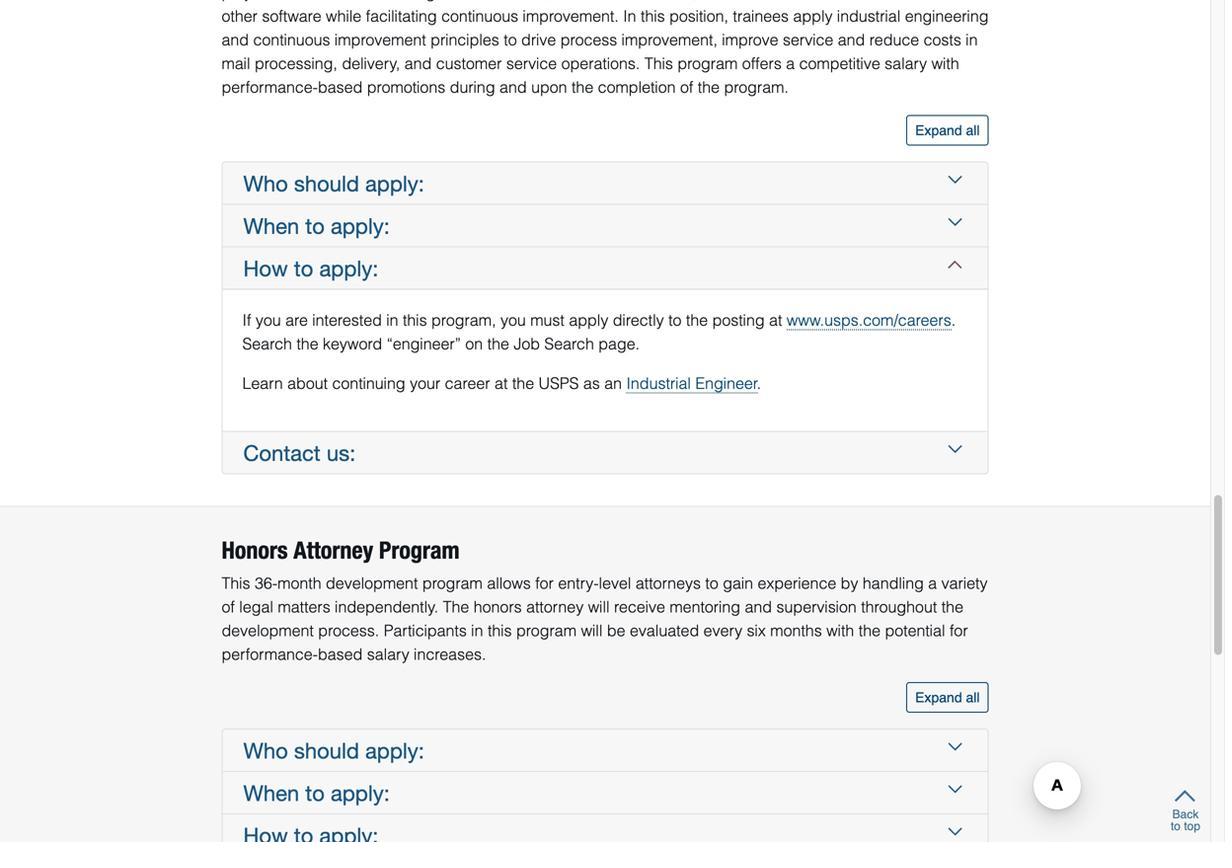 Task type: locate. For each thing, give the bounding box(es) containing it.
2 expand all button from the top
[[907, 682, 989, 713]]

this down the "honors"
[[488, 621, 512, 640]]

handling
[[863, 574, 924, 592]]

0 vertical spatial at
[[769, 311, 783, 329]]

0 vertical spatial expand all
[[916, 122, 980, 138]]

. inside . search the keyword "engineer" on the job search page.
[[952, 311, 956, 329]]

expand all
[[916, 122, 980, 138], [916, 690, 980, 705]]

0 horizontal spatial search
[[242, 335, 292, 353]]

months
[[770, 621, 822, 640]]

are
[[285, 311, 308, 329]]

1 should from the top
[[294, 171, 359, 196]]

apply: for when to apply: 'dropdown button' associated with 1st the who should apply: dropdown button from the bottom of the page
[[331, 780, 390, 806]]

1 vertical spatial when to apply:
[[243, 780, 390, 806]]

how to apply:
[[243, 256, 379, 281]]

you
[[256, 311, 281, 329], [501, 311, 526, 329]]

development up independently.
[[326, 574, 418, 592]]

who should apply: button
[[242, 162, 968, 204], [242, 730, 968, 771]]

the left usps
[[512, 374, 534, 392]]

1 horizontal spatial at
[[769, 311, 783, 329]]

who down 'performance-'
[[243, 738, 288, 763]]

0 vertical spatial in
[[386, 311, 398, 329]]

when for 1st the who should apply: dropdown button from the bottom of the page
[[243, 780, 299, 806]]

must
[[530, 311, 565, 329]]

1 vertical spatial expand all
[[916, 690, 980, 705]]

0 vertical spatial all
[[966, 122, 980, 138]]

1 vertical spatial who should apply: button
[[242, 730, 968, 771]]

learn
[[242, 374, 283, 392]]

for up the attorney at left bottom
[[535, 574, 554, 592]]

for right potential
[[950, 621, 968, 640]]

who should apply: up how to apply:
[[243, 171, 425, 196]]

potential
[[885, 621, 946, 640]]

development up 'performance-'
[[222, 621, 314, 640]]

and
[[745, 598, 772, 616]]

1 vertical spatial this
[[488, 621, 512, 640]]

2 search from the left
[[545, 335, 594, 353]]

this up "engineer"
[[403, 311, 427, 329]]

throughout
[[861, 598, 937, 616]]

interested
[[312, 311, 382, 329]]

honors
[[222, 536, 288, 564]]

this
[[403, 311, 427, 329], [488, 621, 512, 640]]

1 horizontal spatial development
[[326, 574, 418, 592]]

attorneys
[[636, 574, 701, 592]]

0 vertical spatial program
[[422, 574, 483, 592]]

mentoring
[[670, 598, 741, 616]]

0 horizontal spatial for
[[535, 574, 554, 592]]

1 expand from the top
[[916, 122, 962, 138]]

2 expand from the top
[[916, 690, 962, 705]]

program
[[379, 536, 460, 564]]

1 when to apply: from the top
[[243, 213, 390, 238]]

expand
[[916, 122, 962, 138], [916, 690, 962, 705]]

should up how to apply:
[[294, 171, 359, 196]]

with
[[827, 621, 854, 640]]

1 vertical spatial will
[[581, 621, 603, 640]]

in up "engineer"
[[386, 311, 398, 329]]

1 horizontal spatial search
[[545, 335, 594, 353]]

1 vertical spatial who should apply:
[[243, 738, 425, 763]]

participants
[[384, 621, 467, 640]]

the down variety
[[942, 598, 964, 616]]

2 when to apply: button from the top
[[242, 772, 968, 814]]

0 horizontal spatial at
[[495, 374, 508, 392]]

keyword
[[323, 335, 382, 353]]

1 you from the left
[[256, 311, 281, 329]]

should
[[294, 171, 359, 196], [294, 738, 359, 763]]

search
[[242, 335, 292, 353], [545, 335, 594, 353]]

allows
[[487, 574, 531, 592]]

of
[[222, 598, 235, 616]]

will left be
[[581, 621, 603, 640]]

should down based
[[294, 738, 359, 763]]

who
[[243, 171, 288, 196], [243, 738, 288, 763]]

program up the
[[422, 574, 483, 592]]

0 horizontal spatial this
[[403, 311, 427, 329]]

you right if
[[256, 311, 281, 329]]

to inside honors attorney program this 36-month development program allows for entry-level attorneys to gain experience by handling a variety of legal matters independently. the honors attorney will receive mentoring and supervision throughout the development process. participants in this program will be evaluated every six months with the potential for performance-based salary increases.
[[705, 574, 719, 592]]

month
[[278, 574, 322, 592]]

0 vertical spatial who should apply:
[[243, 171, 425, 196]]

0 vertical spatial this
[[403, 311, 427, 329]]

search down apply
[[545, 335, 594, 353]]

0 vertical spatial expand
[[916, 122, 962, 138]]

continuing
[[332, 374, 406, 392]]

1 horizontal spatial this
[[488, 621, 512, 640]]

0 horizontal spatial .
[[758, 374, 761, 392]]

1 vertical spatial who
[[243, 738, 288, 763]]

1 all from the top
[[966, 122, 980, 138]]

1 when to apply: button from the top
[[242, 205, 968, 246]]

development
[[326, 574, 418, 592], [222, 621, 314, 640]]

1 who from the top
[[243, 171, 288, 196]]

when to apply: button for first the who should apply: dropdown button from the top of the page
[[242, 205, 968, 246]]

1 horizontal spatial program
[[516, 621, 577, 640]]

2 who should apply: button from the top
[[242, 730, 968, 771]]

1 vertical spatial expand all button
[[907, 682, 989, 713]]

the down are
[[297, 335, 319, 353]]

1 vertical spatial should
[[294, 738, 359, 763]]

2 when from the top
[[243, 780, 299, 806]]

2 who from the top
[[243, 738, 288, 763]]

the right on
[[487, 335, 509, 353]]

program
[[422, 574, 483, 592], [516, 621, 577, 640]]

2 when to apply: from the top
[[243, 780, 390, 806]]

1 vertical spatial all
[[966, 690, 980, 705]]

will down 'level'
[[588, 598, 610, 616]]

job
[[514, 335, 540, 353]]

on
[[465, 335, 483, 353]]

legal
[[239, 598, 274, 616]]

2 expand all from the top
[[916, 690, 980, 705]]

page.
[[599, 335, 640, 353]]

1 horizontal spatial .
[[952, 311, 956, 329]]

who should apply:
[[243, 171, 425, 196], [243, 738, 425, 763]]

when
[[243, 213, 299, 238], [243, 780, 299, 806]]

when to apply: for 1st the who should apply: dropdown button from the bottom of the page
[[243, 780, 390, 806]]

when to apply: button
[[242, 205, 968, 246], [242, 772, 968, 814]]

if
[[242, 311, 251, 329]]

all
[[966, 122, 980, 138], [966, 690, 980, 705]]

who up the how
[[243, 171, 288, 196]]

0 vertical spatial development
[[326, 574, 418, 592]]

0 horizontal spatial program
[[422, 574, 483, 592]]

will
[[588, 598, 610, 616], [581, 621, 603, 640]]

apply: for 1st the who should apply: dropdown button from the bottom of the page
[[365, 738, 425, 763]]

industrial
[[627, 374, 691, 392]]

independently.
[[335, 598, 439, 616]]

0 horizontal spatial development
[[222, 621, 314, 640]]

apply:
[[365, 171, 425, 196], [331, 213, 390, 238], [319, 256, 379, 281], [365, 738, 425, 763], [331, 780, 390, 806]]

at
[[769, 311, 783, 329], [495, 374, 508, 392]]

expand for 1st expand all 'button' from the top of the page
[[916, 122, 962, 138]]

if you are interested in this program, you must apply directly to the posting at www.usps.com/careers
[[242, 311, 952, 329]]

at right career
[[495, 374, 508, 392]]

directly
[[613, 311, 664, 329]]

0 vertical spatial .
[[952, 311, 956, 329]]

when for first the who should apply: dropdown button from the top of the page
[[243, 213, 299, 238]]

top
[[1184, 820, 1201, 833]]

entry-
[[558, 574, 599, 592]]

1 vertical spatial in
[[471, 621, 483, 640]]

1 vertical spatial when to apply: button
[[242, 772, 968, 814]]

1 vertical spatial when
[[243, 780, 299, 806]]

you up job
[[501, 311, 526, 329]]

.
[[952, 311, 956, 329], [758, 374, 761, 392]]

when to apply:
[[243, 213, 390, 238], [243, 780, 390, 806]]

at right posting
[[769, 311, 783, 329]]

1 expand all from the top
[[916, 122, 980, 138]]

program down the attorney at left bottom
[[516, 621, 577, 640]]

this inside honors attorney program this 36-month development program allows for entry-level attorneys to gain experience by handling a variety of legal matters independently. the honors attorney will receive mentoring and supervision throughout the development process. participants in this program will be evaluated every six months with the potential for performance-based salary increases.
[[488, 621, 512, 640]]

back
[[1173, 808, 1199, 822]]

to
[[305, 213, 325, 238], [294, 256, 313, 281], [669, 311, 682, 329], [705, 574, 719, 592], [305, 780, 325, 806], [1171, 820, 1181, 833]]

who should apply: down based
[[243, 738, 425, 763]]

when to apply: for first the who should apply: dropdown button from the top of the page
[[243, 213, 390, 238]]

how
[[243, 256, 288, 281]]

your
[[410, 374, 441, 392]]

0 vertical spatial expand all button
[[907, 115, 989, 146]]

apply: for first the who should apply: dropdown button from the top of the page
[[365, 171, 425, 196]]

1 vertical spatial expand
[[916, 690, 962, 705]]

2 who should apply: from the top
[[243, 738, 425, 763]]

expand all button
[[907, 115, 989, 146], [907, 682, 989, 713]]

apply: for first the who should apply: dropdown button from the top of the page when to apply: 'dropdown button'
[[331, 213, 390, 238]]

evaluated
[[630, 621, 699, 640]]

1 vertical spatial development
[[222, 621, 314, 640]]

when to apply: button for 1st the who should apply: dropdown button from the bottom of the page
[[242, 772, 968, 814]]

0 horizontal spatial you
[[256, 311, 281, 329]]

for
[[535, 574, 554, 592], [950, 621, 968, 640]]

industrial engineer link
[[627, 374, 758, 393]]

0 vertical spatial when
[[243, 213, 299, 238]]

in down the "honors"
[[471, 621, 483, 640]]

0 vertical spatial for
[[535, 574, 554, 592]]

0 vertical spatial who
[[243, 171, 288, 196]]

in
[[386, 311, 398, 329], [471, 621, 483, 640]]

0 vertical spatial when to apply: button
[[242, 205, 968, 246]]

experience
[[758, 574, 837, 592]]

0 vertical spatial when to apply:
[[243, 213, 390, 238]]

0 vertical spatial who should apply: button
[[242, 162, 968, 204]]

contact us: button
[[242, 432, 968, 473]]

1 when from the top
[[243, 213, 299, 238]]

1 horizontal spatial in
[[471, 621, 483, 640]]

1 vertical spatial program
[[516, 621, 577, 640]]

in inside honors attorney program this 36-month development program allows for entry-level attorneys to gain experience by handling a variety of legal matters independently. the honors attorney will receive mentoring and supervision throughout the development process. participants in this program will be evaluated every six months with the potential for performance-based salary increases.
[[471, 621, 483, 640]]

1 horizontal spatial for
[[950, 621, 968, 640]]

program,
[[432, 311, 496, 329]]

0 vertical spatial should
[[294, 171, 359, 196]]

search down if
[[242, 335, 292, 353]]

a
[[929, 574, 937, 592]]

1 horizontal spatial you
[[501, 311, 526, 329]]



Task type: vqa. For each thing, say whether or not it's contained in the screenshot.
the right HISTORY
no



Task type: describe. For each thing, give the bounding box(es) containing it.
by
[[841, 574, 859, 592]]

1 expand all button from the top
[[907, 115, 989, 146]]

1 search from the left
[[242, 335, 292, 353]]

0 vertical spatial will
[[588, 598, 610, 616]]

1 who should apply: from the top
[[243, 171, 425, 196]]

as
[[583, 374, 600, 392]]

us:
[[327, 440, 356, 466]]

2 you from the left
[[501, 311, 526, 329]]

posting
[[713, 311, 765, 329]]

be
[[607, 621, 626, 640]]

about
[[287, 374, 328, 392]]

1 vertical spatial .
[[758, 374, 761, 392]]

back to top
[[1171, 808, 1201, 833]]

how to apply: button
[[242, 247, 968, 289]]

the right with
[[859, 621, 881, 640]]

. search the keyword "engineer" on the job search page.
[[242, 311, 956, 353]]

2 all from the top
[[966, 690, 980, 705]]

1 vertical spatial for
[[950, 621, 968, 640]]

www.usps.com/careers
[[787, 311, 952, 329]]

attorney
[[526, 598, 584, 616]]

process.
[[318, 621, 379, 640]]

1 who should apply: button from the top
[[242, 162, 968, 204]]

0 horizontal spatial in
[[386, 311, 398, 329]]

matters
[[278, 598, 331, 616]]

six
[[747, 621, 766, 640]]

honors attorney program this 36-month development program allows for entry-level attorneys to gain experience by handling a variety of legal matters independently. the honors attorney will receive mentoring and supervision throughout the development process. participants in this program will be evaluated every six months with the potential for performance-based salary increases.
[[222, 536, 988, 663]]

contact
[[243, 440, 321, 466]]

1 vertical spatial at
[[495, 374, 508, 392]]

to inside back to top
[[1171, 820, 1181, 833]]

every
[[704, 621, 743, 640]]

level
[[599, 574, 631, 592]]

an
[[605, 374, 622, 392]]

usps
[[539, 374, 579, 392]]

expand all for 1st expand all 'button' from the bottom
[[916, 690, 980, 705]]

"engineer"
[[387, 335, 461, 353]]

career
[[445, 374, 490, 392]]

increases.
[[414, 645, 486, 663]]

the left posting
[[686, 311, 708, 329]]

expand all for 1st expand all 'button' from the top of the page
[[916, 122, 980, 138]]

this
[[222, 574, 250, 592]]

to inside dropdown button
[[294, 256, 313, 281]]

contact us:
[[243, 440, 356, 466]]

the
[[443, 598, 469, 616]]

36-
[[255, 574, 278, 592]]

apply
[[569, 311, 609, 329]]

supervision
[[777, 598, 857, 616]]

gain
[[723, 574, 754, 592]]

engineer
[[696, 374, 758, 392]]

apply: for how to apply: dropdown button
[[319, 256, 379, 281]]

salary
[[367, 645, 410, 663]]

learn about continuing your career at the usps as an industrial engineer .
[[242, 374, 761, 392]]

variety
[[942, 574, 988, 592]]

expand for 1st expand all 'button' from the bottom
[[916, 690, 962, 705]]

receive
[[614, 598, 665, 616]]

attorney
[[294, 536, 373, 564]]

based
[[318, 645, 363, 663]]

www.usps.com/careers link
[[787, 311, 952, 330]]

2 should from the top
[[294, 738, 359, 763]]

performance-
[[222, 645, 318, 663]]

honors
[[474, 598, 522, 616]]



